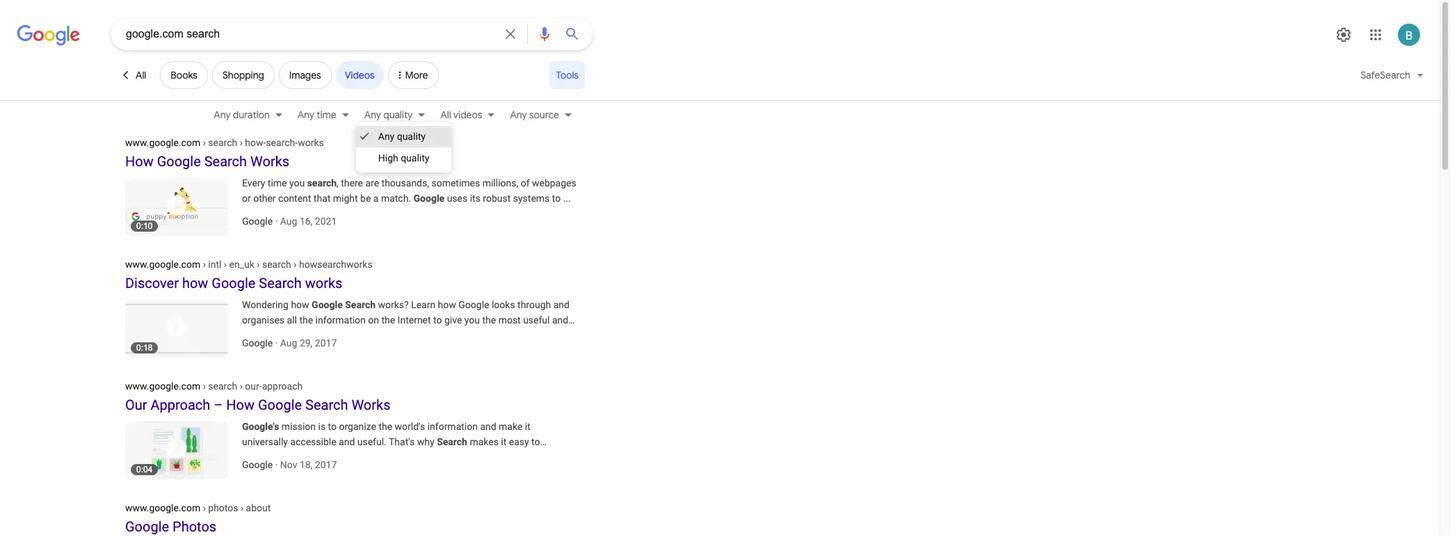 Task type: vqa. For each thing, say whether or not it's contained in the screenshot.
the include
no



Task type: locate. For each thing, give the bounding box(es) containing it.
none text field for –
[[125, 380, 303, 392]]

the inside "mission is to organize the world's information and make it universally accessible and useful. that's why"
[[379, 421, 393, 432]]

any source button
[[502, 107, 579, 122]]

all videos
[[441, 109, 482, 121]]

1 none text field from the top
[[125, 136, 324, 148]]

aug left 29,
[[280, 337, 297, 349]]

any left source
[[510, 109, 527, 121]]

content
[[278, 193, 311, 204]]

1 vertical spatial 2017
[[315, 459, 337, 470]]

to left give
[[434, 315, 442, 326]]

search up –
[[208, 381, 237, 392]]

all for all
[[136, 69, 146, 81]]

1 horizontal spatial a
[[374, 193, 379, 204]]

and
[[554, 299, 570, 310], [552, 315, 569, 326], [480, 421, 497, 432], [339, 436, 355, 447]]

relevant ...
[[242, 330, 287, 341]]

1 vertical spatial quality
[[397, 131, 426, 142]]

any
[[214, 109, 231, 121], [298, 109, 315, 121], [364, 109, 381, 121], [510, 109, 527, 121], [378, 131, 395, 142]]

source
[[529, 109, 559, 121]]

all left videos
[[441, 109, 451, 121]]

0 horizontal spatial you
[[289, 177, 305, 189]]

to inside makes it easy to discover a broad range ...
[[532, 436, 540, 447]]

0 horizontal spatial how
[[125, 153, 154, 170]]

how google search works
[[125, 153, 290, 170]]

all videos button
[[432, 107, 502, 122]]

–
[[214, 397, 223, 413]]

1 horizontal spatial how
[[226, 397, 255, 413]]

· down organises
[[275, 337, 278, 349]]

1 vertical spatial you
[[465, 315, 480, 326]]

1 horizontal spatial works
[[352, 397, 391, 413]]

quality up any quality radio item at the left top of the page
[[384, 109, 413, 121]]

1 vertical spatial time
[[268, 177, 287, 189]]

1 vertical spatial aug
[[280, 337, 297, 349]]

www.google.com inside › search › our-approach text field
[[125, 381, 201, 392]]

aug for search
[[280, 337, 297, 349]]

any inside any quality radio item
[[378, 131, 395, 142]]

› left how-
[[240, 137, 243, 148]]

www.google.com
[[125, 137, 201, 148], [125, 259, 201, 270], [125, 381, 201, 392], [125, 502, 201, 514]]

all
[[287, 315, 297, 326]]

www.google.com up the discover
[[125, 259, 201, 270]]

2 vertical spatial quality
[[401, 152, 430, 164]]

search down www.google.com › search › how-search-works
[[204, 153, 247, 170]]

any inside any time 'popup button'
[[298, 109, 315, 121]]

is
[[318, 421, 326, 432]]

and right through
[[554, 299, 570, 310]]

www.google.com › intl › en_uk › search › howsearchworks
[[125, 259, 373, 270]]

how
[[182, 275, 208, 292], [291, 299, 309, 310], [438, 299, 456, 310]]

2 www.google.com from the top
[[125, 259, 201, 270]]

0 vertical spatial quality
[[384, 109, 413, 121]]

our
[[125, 397, 147, 413]]

0 vertical spatial how
[[125, 153, 154, 170]]

how for discover
[[182, 275, 208, 292]]

information inside "mission is to organize the world's information and make it universally accessible and useful. that's why"
[[428, 421, 478, 432]]

menu
[[356, 122, 452, 173]]

any quality up any quality radio item at the left top of the page
[[364, 109, 413, 121]]

0 vertical spatial it
[[525, 421, 531, 432]]

0 vertical spatial none text field
[[125, 136, 324, 148]]

0:18
[[136, 343, 153, 353]]

quality
[[384, 109, 413, 121], [397, 131, 426, 142], [401, 152, 430, 164]]

3 · from the top
[[275, 459, 278, 470]]

1 horizontal spatial all
[[441, 109, 451, 121]]

aug for works
[[280, 216, 297, 227]]

www.google.com › search › how-search-works
[[125, 137, 324, 148]]

wondering
[[242, 299, 289, 310]]

any quality inside radio item
[[378, 131, 426, 142]]

you
[[289, 177, 305, 189], [465, 315, 480, 326]]

any time button
[[289, 107, 356, 122]]

0 vertical spatial works
[[298, 137, 324, 148]]

none text field › search › how-search-works
[[125, 136, 324, 148]]

any for any source dropdown button
[[510, 109, 527, 121]]

easy
[[509, 436, 529, 447]]

uses
[[447, 193, 468, 204]]

every time you search
[[242, 177, 337, 189]]

›
[[203, 137, 206, 148], [240, 137, 243, 148], [203, 259, 206, 270], [224, 259, 227, 270], [257, 259, 260, 270], [294, 259, 297, 270], [203, 381, 206, 392], [240, 381, 243, 392], [203, 502, 206, 514], [241, 502, 244, 514]]

None search field
[[0, 17, 593, 50]]

0 horizontal spatial works
[[251, 153, 290, 170]]

none text field containing www.google.com
[[125, 258, 373, 270]]

works down seconds)
[[298, 137, 324, 148]]

0 vertical spatial aug
[[280, 216, 297, 227]]

search up on
[[345, 299, 376, 310]]

www.google.com inside › search › how-search-works text field
[[125, 137, 201, 148]]

all left books 'link'
[[136, 69, 146, 81]]

0 vertical spatial time
[[317, 109, 337, 121]]

2017 right 18,
[[315, 459, 337, 470]]

None text field
[[125, 136, 324, 148], [125, 380, 303, 392], [125, 502, 271, 514]]

1 www.google.com from the top
[[125, 137, 201, 148]]

a left broad in the left of the page
[[281, 452, 286, 463]]

0 horizontal spatial all
[[136, 69, 146, 81]]

29,
[[300, 337, 313, 349]]

0 horizontal spatial a
[[281, 452, 286, 463]]

other
[[253, 193, 276, 204]]

mission is to organize the world's information and make it universally accessible and useful. that's why
[[242, 421, 531, 447]]

1 horizontal spatial time
[[317, 109, 337, 121]]

1 horizontal spatial it
[[525, 421, 531, 432]]

quality inside radio item
[[397, 131, 426, 142]]

organize
[[339, 421, 376, 432]]

it right "make"
[[525, 421, 531, 432]]

google up 0:10 link
[[157, 153, 201, 170]]

quality down any quality radio item at the left top of the page
[[401, 152, 430, 164]]

universally
[[242, 436, 288, 447]]

any quality
[[364, 109, 413, 121], [378, 131, 426, 142]]

none text field for search
[[125, 136, 324, 148]]

none text field down 0:04 link
[[125, 502, 271, 514]]

search
[[208, 137, 237, 148], [307, 177, 337, 189], [262, 259, 291, 270], [208, 381, 237, 392]]

time inside 'popup button'
[[317, 109, 337, 121]]

4 www.google.com from the top
[[125, 502, 201, 514]]

works down › search › how-search-works text box
[[251, 153, 290, 170]]

nov
[[280, 459, 297, 470]]

2 vertical spatial ·
[[275, 459, 278, 470]]

www.google.com inside the "› photos › about" text field
[[125, 502, 201, 514]]

1 vertical spatial ·
[[275, 337, 278, 349]]

its
[[470, 193, 481, 204]]

www.google.com down 0:04
[[125, 502, 201, 514]]

2 horizontal spatial to
[[532, 436, 540, 447]]

any up › search › how-search-works text field
[[214, 109, 231, 121]]

the
[[299, 315, 313, 326], [382, 315, 395, 326], [483, 315, 496, 326], [379, 421, 393, 432]]

it inside "mission is to organize the world's information and make it universally accessible and useful. that's why"
[[525, 421, 531, 432]]

time up "other"
[[268, 177, 287, 189]]

quality up high quality
[[397, 131, 426, 142]]

1 vertical spatial any quality
[[378, 131, 426, 142]]

intl
[[208, 259, 222, 270]]

,
[[337, 177, 339, 189]]

1 vertical spatial to
[[328, 421, 337, 432]]

search right why
[[437, 436, 468, 447]]

discover
[[242, 452, 279, 463]]

and down organize
[[339, 436, 355, 447]]

2 · from the top
[[275, 337, 278, 349]]

high quality
[[378, 152, 430, 164]]

a
[[374, 193, 379, 204], [281, 452, 286, 463]]

› left "our-"
[[240, 381, 243, 392]]

google · nov 18, 2017
[[242, 459, 337, 470]]

1 horizontal spatial how
[[291, 299, 309, 310]]

0 vertical spatial 2017
[[315, 337, 337, 349]]

thousands,
[[382, 177, 429, 189]]

None text field
[[125, 258, 373, 270]]

1 vertical spatial none text field
[[125, 380, 303, 392]]

search up how google search works
[[208, 137, 237, 148]]

navigation containing any duration
[[0, 105, 1440, 127]]

· down "other"
[[275, 216, 278, 227]]

how up the all on the left
[[291, 299, 309, 310]]

match.
[[381, 193, 411, 204]]

to right easy
[[532, 436, 540, 447]]

google
[[157, 153, 201, 170], [414, 193, 445, 204], [242, 216, 273, 227], [212, 275, 256, 292], [312, 299, 343, 310], [459, 299, 489, 310], [242, 337, 273, 349], [258, 397, 302, 413], [242, 459, 273, 470]]

high quality link
[[356, 148, 452, 169]]

0 vertical spatial to
[[434, 315, 442, 326]]

0 vertical spatial all
[[136, 69, 146, 81]]

0 horizontal spatial it
[[501, 436, 507, 447]]

to
[[434, 315, 442, 326], [328, 421, 337, 432], [532, 436, 540, 447]]

0 vertical spatial information
[[316, 315, 366, 326]]

· left nov
[[275, 459, 278, 470]]

information left on
[[316, 315, 366, 326]]

0 vertical spatial any quality
[[364, 109, 413, 121]]

it left easy
[[501, 436, 507, 447]]

why
[[417, 436, 435, 447]]

1 vertical spatial it
[[501, 436, 507, 447]]

search right en_uk
[[262, 259, 291, 270]]

time down 'images'
[[317, 109, 337, 121]]

› right intl
[[224, 259, 227, 270]]

approach
[[262, 381, 303, 392]]

any duration
[[214, 109, 270, 121]]

discover
[[125, 275, 179, 292]]

0 vertical spatial ·
[[275, 216, 278, 227]]

search up is
[[306, 397, 348, 413]]

2017 right 29,
[[315, 337, 337, 349]]

how down › search › our-approach text box
[[226, 397, 255, 413]]

0 vertical spatial a
[[374, 193, 379, 204]]

works up organize
[[352, 397, 391, 413]]

› photos › about text field
[[201, 502, 271, 514]]

be
[[360, 193, 371, 204]]

·
[[275, 216, 278, 227], [275, 337, 278, 349], [275, 459, 278, 470]]

any up search-
[[298, 109, 315, 121]]

works down howsearchworks
[[305, 275, 343, 292]]

www.google.com › photos › about
[[125, 502, 271, 514]]

any up high
[[378, 131, 395, 142]]

useful.
[[357, 436, 387, 447]]

1 vertical spatial a
[[281, 452, 286, 463]]

› right en_uk
[[257, 259, 260, 270]]

0 horizontal spatial to
[[328, 421, 337, 432]]

how inside works? learn how google looks through and organises all the information on the internet to give you the most useful and relevant ...
[[438, 299, 456, 310]]

· for works
[[275, 337, 278, 349]]

0 vertical spatial you
[[289, 177, 305, 189]]

en_uk
[[229, 259, 255, 270]]

it inside makes it easy to discover a broad range ...
[[501, 436, 507, 447]]

any inside 'any duration' popup button
[[214, 109, 231, 121]]

are
[[366, 177, 379, 189]]

google up give
[[459, 299, 489, 310]]

how up give
[[438, 299, 456, 310]]

1 horizontal spatial you
[[465, 315, 480, 326]]

works
[[251, 153, 290, 170], [352, 397, 391, 413]]

make
[[499, 421, 523, 432]]

a right be
[[374, 193, 379, 204]]

makes it easy to discover a broad range ...
[[242, 436, 540, 463]]

2 aug from the top
[[280, 337, 297, 349]]

any quality up high quality
[[378, 131, 426, 142]]

any quality radio item
[[356, 126, 452, 148]]

any inside any quality popup button
[[364, 109, 381, 121]]

to right is
[[328, 421, 337, 432]]

google left uses
[[414, 193, 445, 204]]

all inside dropdown button
[[441, 109, 451, 121]]

none text field up how google search works
[[125, 136, 324, 148]]

aug left 16, at top
[[280, 216, 297, 227]]

3 none text field from the top
[[125, 502, 271, 514]]

2 vertical spatial to
[[532, 436, 540, 447]]

any inside any source dropdown button
[[510, 109, 527, 121]]

0 horizontal spatial information
[[316, 315, 366, 326]]

you right give
[[465, 315, 480, 326]]

3 www.google.com from the top
[[125, 381, 201, 392]]

shopping
[[223, 69, 264, 81]]

none text field up –
[[125, 380, 303, 392]]

how down intl
[[182, 275, 208, 292]]

it
[[525, 421, 531, 432], [501, 436, 507, 447]]

how up 0:10 link
[[125, 153, 154, 170]]

2 vertical spatial none text field
[[125, 502, 271, 514]]

all
[[136, 69, 146, 81], [441, 109, 451, 121]]

0 vertical spatial works
[[251, 153, 290, 170]]

2 2017 from the top
[[315, 459, 337, 470]]

1 vertical spatial all
[[441, 109, 451, 121]]

books
[[171, 69, 198, 81]]

1 vertical spatial works
[[352, 397, 391, 413]]

2 horizontal spatial how
[[438, 299, 456, 310]]

navigation
[[0, 105, 1440, 127]]

safesearch button
[[1353, 61, 1433, 95]]

2 none text field from the top
[[125, 380, 303, 392]]

information up why
[[428, 421, 478, 432]]

0 horizontal spatial time
[[268, 177, 287, 189]]

any up any quality radio item at the left top of the page
[[364, 109, 381, 121]]

1 horizontal spatial information
[[428, 421, 478, 432]]

the up useful.
[[379, 421, 393, 432]]

duration
[[233, 109, 270, 121]]

the right the all on the left
[[299, 315, 313, 326]]

0 horizontal spatial how
[[182, 275, 208, 292]]

www.google.com up how google search works
[[125, 137, 201, 148]]

1 2017 from the top
[[315, 337, 337, 349]]

more filters element
[[405, 69, 428, 81]]

, there are thousands, sometimes millions, of webpages or other content that might be a match.
[[242, 177, 577, 204]]

1 aug from the top
[[280, 216, 297, 227]]

2017 for google
[[315, 459, 337, 470]]

1 vertical spatial information
[[428, 421, 478, 432]]

1 horizontal spatial to
[[434, 315, 442, 326]]

www.google.com up approach
[[125, 381, 201, 392]]

systems
[[513, 193, 550, 204]]

you up 'content'
[[289, 177, 305, 189]]



Task type: describe. For each thing, give the bounding box(es) containing it.
works?
[[378, 299, 409, 310]]

about
[[246, 502, 271, 514]]

google down organises
[[242, 337, 273, 349]]

(0.32
[[255, 118, 277, 131]]

on
[[368, 315, 379, 326]]

the right on
[[382, 315, 395, 326]]

search up that
[[307, 177, 337, 189]]

time for every
[[268, 177, 287, 189]]

every
[[242, 177, 265, 189]]

that
[[314, 193, 331, 204]]

time for any
[[317, 109, 337, 121]]

18,
[[300, 459, 313, 470]]

google inside works? learn how google looks through and organises all the information on the internet to give you the most useful and relevant ...
[[459, 299, 489, 310]]

a inside , there are thousands, sometimes millions, of webpages or other content that might be a match.
[[374, 193, 379, 204]]

› up how google search works
[[203, 137, 206, 148]]

range ...
[[316, 452, 351, 463]]

google down en_uk
[[212, 275, 256, 292]]

webpages
[[532, 177, 577, 189]]

how-
[[245, 137, 266, 148]]

quality for high quality link
[[401, 152, 430, 164]]

0:04 link
[[125, 419, 242, 479]]

› left photos
[[203, 502, 206, 514]]

tools
[[556, 69, 579, 81]]

works inside text field
[[298, 137, 324, 148]]

google down "other"
[[242, 216, 273, 227]]

useful
[[523, 315, 550, 326]]

sometimes
[[432, 177, 480, 189]]

to ...
[[552, 193, 571, 204]]

world's
[[395, 421, 425, 432]]

menu containing any quality
[[356, 122, 452, 173]]

any duration button
[[214, 107, 289, 122]]

google down howsearchworks
[[312, 299, 343, 310]]

Search search field
[[126, 26, 497, 44]]

google down approach
[[258, 397, 302, 413]]

the left most
[[483, 315, 496, 326]]

shopping link
[[212, 61, 275, 89]]

or
[[242, 193, 251, 204]]

all link
[[111, 61, 156, 89]]

give
[[445, 315, 462, 326]]

www.google.com › search › our-approach
[[125, 381, 303, 392]]

quality inside popup button
[[384, 109, 413, 121]]

www.google.com for approach
[[125, 381, 201, 392]]

looks
[[492, 299, 515, 310]]

1 vertical spatial how
[[226, 397, 255, 413]]

any for 'any duration' popup button on the left top
[[214, 109, 231, 121]]

and up makes
[[480, 421, 497, 432]]

works? learn how google looks through and organises all the information on the internet to give you the most useful and relevant ...
[[242, 299, 570, 341]]

our approach – how google search works
[[125, 397, 391, 413]]

accessible
[[290, 436, 337, 447]]

to inside "mission is to organize the world's information and make it universally accessible and useful. that's why"
[[328, 421, 337, 432]]

our-
[[245, 381, 262, 392]]

0:10 link
[[125, 175, 242, 236]]

· for google
[[275, 459, 278, 470]]

google · aug 29, 2017
[[242, 337, 337, 349]]

search down "› intl › en_uk › search › howsearchworks" text box
[[259, 275, 302, 292]]

information inside works? learn how google looks through and organises all the information on the internet to give you the most useful and relevant ...
[[316, 315, 366, 326]]

any for any quality popup button
[[364, 109, 381, 121]]

any source
[[510, 109, 559, 121]]

0:18 link
[[125, 297, 242, 358]]

(0.32 seconds)
[[253, 118, 322, 131]]

all for all videos
[[441, 109, 451, 121]]

you inside works? learn how google looks through and organises all the information on the internet to give you the most useful and relevant ...
[[465, 315, 480, 326]]

howsearchworks
[[299, 259, 373, 270]]

any quality inside popup button
[[364, 109, 413, 121]]

0:04
[[136, 465, 153, 475]]

quality for any quality radio item at the left top of the page
[[397, 131, 426, 142]]

16,
[[300, 216, 313, 227]]

› left about
[[241, 502, 244, 514]]

› search › our-approach text field
[[201, 381, 303, 392]]

approach
[[151, 397, 210, 413]]

makes
[[470, 436, 499, 447]]

none text field › search › our-approach
[[125, 380, 303, 392]]

none text field the "› photos › about"
[[125, 502, 271, 514]]

any for any time 'popup button' on the top of the page
[[298, 109, 315, 121]]

1 vertical spatial works
[[305, 275, 343, 292]]

any time
[[298, 109, 337, 121]]

might
[[333, 193, 358, 204]]

› left intl
[[203, 259, 206, 270]]

photos
[[208, 502, 238, 514]]

google's
[[242, 421, 279, 432]]

books link
[[160, 61, 208, 89]]

1 · from the top
[[275, 216, 278, 227]]

› left howsearchworks
[[294, 259, 297, 270]]

videos
[[345, 69, 375, 81]]

www.google.com for how
[[125, 259, 201, 270]]

and right the useful
[[552, 315, 569, 326]]

how for wondering
[[291, 299, 309, 310]]

any quality button
[[356, 107, 432, 122]]

google down universally
[[242, 459, 273, 470]]

www.google.com for google
[[125, 137, 201, 148]]

clear image
[[502, 19, 519, 49]]

search-
[[266, 137, 298, 148]]

google image
[[17, 25, 81, 46]]

google · aug 16, 2021
[[242, 216, 337, 227]]

images link
[[279, 61, 332, 89]]

mission
[[282, 421, 316, 432]]

broad
[[289, 452, 314, 463]]

› intl › en_uk › search › howsearchworks text field
[[201, 259, 373, 270]]

› up approach
[[203, 381, 206, 392]]

seconds)
[[280, 118, 320, 131]]

google uses its robust systems to ...
[[414, 193, 571, 204]]

search inside text box
[[262, 259, 291, 270]]

of
[[521, 177, 530, 189]]

videos link
[[336, 61, 384, 89]]

there
[[341, 177, 363, 189]]

videos
[[454, 109, 482, 121]]

safesearch
[[1361, 69, 1411, 81]]

2017 for works
[[315, 337, 337, 349]]

millions,
[[483, 177, 519, 189]]

› search › how-search-works text field
[[201, 137, 324, 148]]

a inside makes it easy to discover a broad range ...
[[281, 452, 286, 463]]

search by voice image
[[536, 26, 553, 42]]

to inside works? learn how google looks through and organises all the information on the internet to give you the most useful and relevant ...
[[434, 315, 442, 326]]

discover how google search works
[[125, 275, 343, 292]]

more button
[[388, 61, 439, 95]]

most
[[499, 315, 521, 326]]

through
[[518, 299, 551, 310]]

2021
[[315, 216, 337, 227]]

internet
[[398, 315, 431, 326]]



